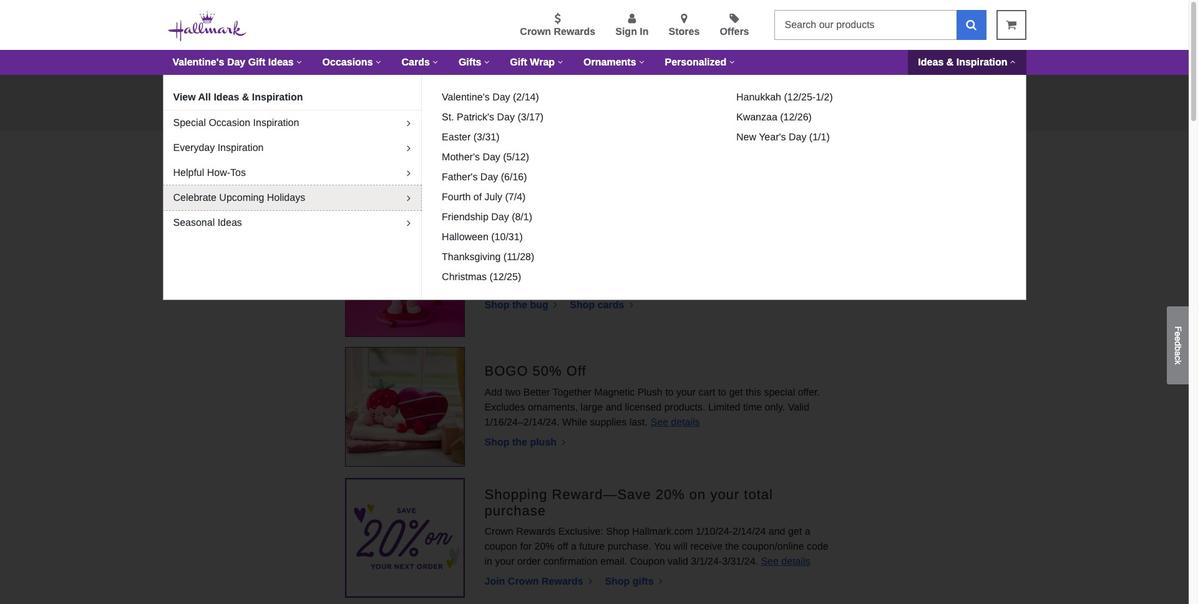 Task type: describe. For each thing, give the bounding box(es) containing it.
receive
[[691, 542, 723, 552]]

50%
[[533, 364, 562, 379]]

(6/16)
[[501, 172, 527, 182]]

in inside 'crown rewards exclusive: shop hallmark.com 1/10/24-2/14/24 and get a coupon for 20% off a future purchase. you will receive the coupon/online code in your order confirmation email. coupon valid 3/1/24-3/31/24.'
[[485, 557, 493, 567]]

in inside banner
[[640, 26, 649, 37]]

new year's day (1/1)
[[737, 132, 830, 142]]

future
[[580, 542, 605, 552]]

day for (6/16)
[[481, 172, 498, 182]]

inspiration down search image
[[957, 57, 1008, 67]]

personalized
[[665, 57, 727, 67]]

none search field inside banner
[[775, 10, 987, 40]]

valid inside add two better together magnetic plush to your cart to get this special offer. excludes ornaments, large and licensed products. limited time only. valid 1/16/24–2/14/24. while supplies last.
[[788, 402, 810, 413]]

f
[[1174, 326, 1184, 331]]

icon image for the
[[627, 300, 633, 310]]

coupon
[[630, 557, 665, 567]]

navigation containing all offers
[[158, 131, 1032, 166]]

crown for crown rewards exclusive: shop hallmark.com 1/10/24-2/14/24 and get a coupon for 20% off a future purchase. you will receive the coupon/online code in your order confirmation email. coupon valid 3/1/24-3/31/24.
[[485, 527, 514, 537]]

time inside add two better together magnetic plush to your cart to get this special offer. excludes ornaments, large and licensed products. limited time only. valid 1/16/24–2/14/24. while supplies last.
[[744, 402, 762, 413]]

see for shopping reward—save 20% on your total purchase
[[761, 557, 779, 567]]

crown rewards link
[[520, 13, 596, 39]]

b
[[1174, 346, 1184, 351]]

all inside menu bar
[[450, 144, 463, 155]]

only. inside $24.99 with the purchase of three hallmark cards. limited time only. valid 12/26/23–2/14/24. while supplies last.
[[765, 265, 785, 275]]

excludes
[[485, 402, 525, 413]]

while inside add two better together magnetic plush to your cart to get this special offer. excludes ornaments, large and licensed products. limited time only. valid 1/16/24–2/14/24. while supplies last.
[[563, 417, 588, 428]]

gifts
[[459, 57, 482, 67]]

helpful how-tos
[[173, 167, 246, 178]]

personalized link
[[655, 50, 746, 75]]

offers for all offers
[[466, 144, 495, 155]]

special inside add two better together magnetic plush to your cart to get this special offer. excludes ornaments, large and licensed products. limited time only. valid 1/16/24–2/14/24. while supplies last.
[[764, 387, 796, 398]]

mother's day (5/12) link
[[437, 150, 535, 165]]

friendship day (8/1)
[[442, 212, 533, 222]]

while inside $24.99 with the purchase of three hallmark cards. limited time only. valid 12/26/23–2/14/24. while supplies last.
[[568, 280, 593, 290]]

your inside 'crown rewards exclusive: shop hallmark.com 1/10/24-2/14/24 and get a coupon for 20% off a future purchase. you will receive the coupon/online code in your order confirmation email. coupon valid 3/1/24-3/31/24.'
[[495, 557, 515, 567]]

occasion
[[209, 117, 250, 128]]

2 to from the left
[[718, 387, 727, 398]]

hanukkah (12/25-1/2) link
[[732, 90, 838, 105]]

banner containing crown rewards
[[0, 0, 1189, 300]]

offers link
[[720, 13, 750, 39]]

wrap
[[530, 57, 555, 67]]

plush
[[638, 387, 663, 398]]

1/2)
[[816, 92, 833, 102]]

save—love
[[550, 241, 630, 257]]

christmas (12/25) link
[[437, 270, 526, 285]]

shopping cart image
[[1007, 19, 1017, 31]]

and inside add two better together magnetic plush to your cart to get this special offer. excludes ornaments, large and licensed products. limited time only. valid 1/16/24–2/14/24. while supplies last.
[[606, 402, 623, 413]]

valid
[[668, 557, 689, 567]]

special
[[173, 117, 206, 128]]

large
[[581, 402, 603, 413]]

menu bar inside banner
[[163, 50, 1027, 75]]

father's day (6/16)
[[442, 172, 527, 182]]

online
[[525, 144, 556, 155]]

search image
[[967, 19, 977, 30]]

you
[[654, 542, 671, 552]]

$24.99 with the purchase of three hallmark cards. limited time only. valid 12/26/23–2/14/24. while supplies last.
[[485, 265, 809, 290]]

rewards for crown rewards
[[554, 26, 596, 37]]

seasonal
[[173, 217, 215, 228]]

easter (3/31) link
[[437, 130, 505, 145]]

shop gifts link
[[605, 577, 673, 587]]

patrick's
[[457, 112, 495, 122]]

order
[[518, 557, 541, 567]]

three
[[610, 265, 633, 275]]

time inside $24.99 with the purchase of three hallmark cards. limited time only. valid 12/26/23–2/14/24. while supplies last.
[[743, 265, 762, 275]]

(8/1)
[[512, 212, 533, 222]]

total
[[744, 487, 774, 502]]

purchase inside shopping reward—save 20% on your total purchase
[[485, 503, 546, 519]]

mother's day (5/12)
[[442, 152, 530, 162]]

the down 1/16/24–2/14/24.
[[513, 437, 528, 448]]

the inside 'crown rewards exclusive: shop hallmark.com 1/10/24-2/14/24 and get a coupon for 20% off a future purchase. you will receive the coupon/online code in your order confirmation email. coupon valid 3/1/24-3/31/24.'
[[726, 542, 740, 552]]

gifts link
[[449, 50, 500, 75]]

ideas & inspiration
[[919, 57, 1008, 67]]

shop the plush
[[485, 437, 560, 448]]

a inside button
[[1174, 351, 1184, 356]]

thanksgiving (11/28)
[[442, 252, 535, 262]]

0 vertical spatial offers
[[720, 26, 750, 37]]

rewards for crown rewards exclusive: shop hallmark.com 1/10/24-2/14/24 and get a coupon for 20% off a future purchase. you will receive the coupon/online code in your order confirmation email. coupon valid 3/1/24-3/31/24.
[[516, 527, 556, 537]]

stores
[[669, 26, 700, 37]]

your inside add two better together magnetic plush to your cart to get this special offer. excludes ornaments, large and licensed products. limited time only. valid 1/16/24–2/14/24. while supplies last.
[[677, 387, 696, 398]]

magnetic
[[595, 387, 635, 398]]

inspiration down view all ideas & inspiration link
[[253, 117, 299, 128]]

helpful
[[173, 167, 204, 178]]

friendship day (8/1) link
[[437, 210, 538, 225]]

ornaments link
[[574, 50, 655, 75]]

icon image inside shop the bug link
[[551, 300, 557, 310]]

shop the bug
[[485, 300, 551, 310]]

valentine's day gift ideas link
[[163, 50, 313, 75]]

st.
[[442, 112, 454, 122]]

0 horizontal spatial for
[[447, 97, 468, 108]]

halloween (10/31)
[[442, 232, 523, 242]]

see details for shopping reward—save 20% on your total purchase
[[761, 557, 811, 567]]

shop cards
[[570, 300, 627, 310]]

valentine's day (2/14) link
[[437, 90, 544, 105]]

1/16/24–2/14/24.
[[485, 417, 560, 428]]

join crown rewards
[[485, 577, 586, 587]]

stores link
[[669, 13, 700, 39]]

see for bogo 50% off
[[651, 417, 669, 428]]

purchase inside $24.99 with the purchase of three hallmark cards. limited time only. valid 12/26/23–2/14/24. while supplies last.
[[555, 265, 596, 275]]

valentine's day gift ideas
[[173, 57, 294, 67]]

last. inside $24.99 with the purchase of three hallmark cards. limited time only. valid 12/26/23–2/14/24. while supplies last.
[[635, 280, 654, 290]]

sign for sign in
[[616, 26, 637, 37]]

purchase.
[[608, 542, 652, 552]]

icon image for off
[[560, 437, 566, 447]]

day for (2/14)
[[493, 92, 510, 102]]

love bug image
[[346, 218, 464, 336]]

(11/28)
[[504, 252, 535, 262]]

thanksgiving
[[442, 252, 501, 262]]

menu bar containing all offers
[[163, 131, 1027, 166]]

hallmark link
[[168, 10, 256, 44]]

day for gift
[[227, 57, 246, 67]]

products.
[[665, 402, 706, 413]]

valentine's day (2/14)
[[442, 92, 539, 102]]

2 gift from the left
[[510, 57, 528, 67]]

new
[[737, 132, 757, 142]]

all inside banner
[[198, 92, 211, 102]]

sign in link
[[616, 13, 649, 39]]

join
[[485, 577, 505, 587]]

valid inside $24.99 with the purchase of three hallmark cards. limited time only. valid 12/26/23–2/14/24. while supplies last.
[[788, 265, 809, 275]]

(12/26)
[[781, 112, 812, 122]]

special 20% off coupon for shopping hallmark.com image
[[346, 479, 464, 598]]

offers for hallmark offers
[[423, 185, 470, 207]]

kwanzaa (12/26) link
[[732, 110, 817, 125]]

1 gift from the left
[[248, 57, 266, 67]]

father's
[[442, 172, 478, 182]]

day down (12/26)
[[789, 132, 807, 142]]

3/31/24.
[[722, 557, 759, 567]]

fourth of july (7/4) link
[[437, 190, 531, 205]]

(2/14)
[[513, 92, 539, 102]]

sign up for special offers
[[401, 97, 561, 108]]

shop for bogo 50% off
[[485, 437, 510, 448]]

add
[[485, 387, 503, 398]]

celebrate upcoming holidays
[[173, 192, 305, 203]]

occasions
[[323, 57, 373, 67]]

(3/31)
[[474, 132, 500, 142]]

online link
[[525, 131, 556, 166]]

ornaments
[[584, 57, 637, 67]]

shop for $24.99 with the purchase of three hallmark cards. limited time only. valid 12/26/23–2/14/24. while supplies last.
[[570, 300, 595, 310]]

join crown rewards link
[[485, 577, 605, 587]]

cards.
[[678, 265, 705, 275]]



Task type: vqa. For each thing, say whether or not it's contained in the screenshot.
Hallmark inside $24.99 With The Purchase Of Three Hallmark Cards. Limited Time Only. Valid 12/26/23–2/14/24. While Supplies Last.
yes



Task type: locate. For each thing, give the bounding box(es) containing it.
and down magnetic
[[606, 402, 623, 413]]

gift left wrap
[[510, 57, 528, 67]]

c
[[1174, 356, 1184, 360]]

your up the products.
[[677, 387, 696, 398]]

0 horizontal spatial 20%
[[535, 542, 555, 552]]

1 vertical spatial and
[[769, 527, 786, 537]]

christmas
[[442, 272, 487, 282]]

sign inside sign in link
[[616, 26, 637, 37]]

details for shopping reward—save 20% on your total purchase
[[782, 557, 811, 567]]

on
[[690, 487, 706, 502]]

purchase down the shopping
[[485, 503, 546, 519]]

see details down coupon/online
[[761, 557, 811, 567]]

ideas & inspiration link
[[909, 50, 1027, 75]]

of left july
[[474, 192, 482, 202]]

1 tab list from the left
[[163, 85, 422, 235]]

purchase
[[555, 265, 596, 275], [485, 503, 546, 519]]

0 horizontal spatial tab list
[[163, 85, 422, 235]]

confirmation
[[544, 557, 598, 567]]

shop gifts
[[605, 577, 657, 587]]

gift
[[248, 57, 266, 67], [510, 57, 528, 67]]

see details link for shopping reward—save 20% on your total purchase
[[761, 557, 811, 567]]

0 horizontal spatial a
[[571, 542, 577, 552]]

special up "st. patrick's day (3/17)"
[[472, 97, 516, 108]]

(10/31)
[[492, 232, 523, 242]]

better together magnetic plush image
[[346, 348, 464, 466]]

1 vertical spatial sign
[[401, 97, 426, 108]]

day for (8/1)
[[492, 212, 509, 222]]

0 vertical spatial valid
[[788, 265, 809, 275]]

crown up gift wrap at the left of the page
[[520, 26, 551, 37]]

icon image right plush
[[560, 437, 566, 447]]

0 horizontal spatial &
[[242, 92, 249, 102]]

2 vertical spatial offers
[[423, 185, 470, 207]]

of inside $24.99 with the purchase of three hallmark cards. limited time only. valid 12/26/23–2/14/24. while supplies last.
[[599, 265, 608, 275]]

your inside shopping reward—save 20% on your total purchase
[[711, 487, 740, 502]]

gift up view all ideas & inspiration
[[248, 57, 266, 67]]

0 horizontal spatial see details
[[651, 417, 700, 428]]

last. down bug
[[635, 280, 654, 290]]

the right with
[[539, 265, 553, 275]]

0 horizontal spatial of
[[474, 192, 482, 202]]

e
[[1174, 331, 1184, 336], [1174, 336, 1184, 341]]

sign up ornaments link
[[616, 26, 637, 37]]

see details link down the products.
[[651, 417, 700, 428]]

day up view all ideas & inspiration
[[227, 57, 246, 67]]

special right this
[[764, 387, 796, 398]]

menu
[[266, 11, 765, 39]]

tab list containing valentine's day (2/14)
[[432, 85, 1016, 290]]

0 vertical spatial get
[[730, 387, 743, 398]]

0 horizontal spatial get
[[730, 387, 743, 398]]

view all ideas & inspiration
[[173, 92, 303, 102]]

2 vertical spatial &
[[536, 241, 546, 257]]

hanukkah (12/25-1/2)
[[737, 92, 833, 102]]

1 vertical spatial your
[[711, 487, 740, 502]]

2 vertical spatial rewards
[[542, 577, 584, 587]]

1 vertical spatial offers
[[466, 144, 495, 155]]

purchase down the bundle & save—love bug
[[555, 265, 596, 275]]

upcoming
[[219, 192, 264, 203]]

everyday inspiration
[[173, 142, 264, 153]]

1 horizontal spatial hallmark
[[636, 265, 675, 275]]

view
[[173, 92, 196, 102]]

supplies
[[596, 280, 633, 290], [590, 417, 627, 428]]

shop up 'purchase.'
[[606, 527, 630, 537]]

1 limited from the top
[[708, 265, 740, 275]]

crown down order
[[508, 577, 539, 587]]

limited inside $24.99 with the purchase of three hallmark cards. limited time only. valid 12/26/23–2/14/24. while supplies last.
[[708, 265, 740, 275]]

valentine's for valentine's day gift ideas
[[173, 57, 224, 67]]

0 horizontal spatial your
[[495, 557, 515, 567]]

Search our products search field
[[775, 10, 957, 40]]

to right cart
[[718, 387, 727, 398]]

kwanzaa (12/26)
[[737, 112, 812, 122]]

crown for crown rewards
[[520, 26, 551, 37]]

None search field
[[775, 10, 987, 40]]

get up coupon/online
[[789, 527, 802, 537]]

0 horizontal spatial to
[[666, 387, 674, 398]]

for up "st."
[[447, 97, 468, 108]]

bug
[[635, 241, 661, 257]]

0 vertical spatial 20%
[[656, 487, 685, 502]]

see down the licensed
[[651, 417, 669, 428]]

(1/1)
[[810, 132, 830, 142]]

and inside 'crown rewards exclusive: shop hallmark.com 1/10/24-2/14/24 and get a coupon for 20% off a future purchase. you will receive the coupon/online code in your order confirmation email. coupon valid 3/1/24-3/31/24.'
[[769, 527, 786, 537]]

icon image inside join crown rewards link
[[586, 577, 592, 587]]

ideas inside valentine's day gift ideas link
[[268, 57, 294, 67]]

day down july
[[492, 212, 509, 222]]

sign for sign up for special offers
[[401, 97, 426, 108]]

off
[[567, 364, 587, 379]]

1 vertical spatial crown
[[485, 527, 514, 537]]

see details link down coupon/online
[[761, 557, 811, 567]]

0 horizontal spatial valentine's
[[173, 57, 224, 67]]

1 vertical spatial details
[[782, 557, 811, 567]]

& inside 'hallmark offers' region
[[536, 241, 546, 257]]

1 vertical spatial valid
[[788, 402, 810, 413]]

2 horizontal spatial a
[[1174, 351, 1184, 356]]

2 menu bar from the top
[[163, 131, 1027, 166]]

day down the (3/31)
[[483, 152, 501, 162]]

1 vertical spatial only.
[[765, 402, 786, 413]]

day inside menu bar
[[227, 57, 246, 67]]

hallmark image
[[168, 11, 246, 41]]

a right off
[[571, 542, 577, 552]]

crown up 'coupon'
[[485, 527, 514, 537]]

0 vertical spatial see
[[651, 417, 669, 428]]

shop down 1/16/24–2/14/24.
[[485, 437, 510, 448]]

code
[[807, 542, 829, 552]]

1 vertical spatial 20%
[[535, 542, 555, 552]]

see down coupon/online
[[761, 557, 779, 567]]

e up b
[[1174, 336, 1184, 341]]

sign in
[[616, 26, 649, 37]]

1 vertical spatial valentine's
[[442, 92, 490, 102]]

icon image for exclusive:
[[657, 577, 663, 587]]

halloween
[[442, 232, 489, 242]]

1 vertical spatial for
[[520, 542, 532, 552]]

holidays
[[267, 192, 305, 203]]

special
[[472, 97, 516, 108], [764, 387, 796, 398]]

get left this
[[730, 387, 743, 398]]

all offers link
[[450, 131, 495, 166]]

inspiration up tos
[[218, 142, 264, 153]]

1 horizontal spatial purchase
[[555, 265, 596, 275]]

how-
[[207, 167, 230, 178]]

1 vertical spatial see details link
[[761, 557, 811, 567]]

hanukkah
[[737, 92, 782, 102]]

shop cards link
[[570, 300, 643, 310]]

occasions link
[[313, 50, 392, 75]]

details
[[671, 417, 700, 428], [782, 557, 811, 567]]

2 limited from the top
[[709, 402, 741, 413]]

of left three
[[599, 265, 608, 275]]

offers up personalized "link"
[[720, 26, 750, 37]]

view all ideas & inspiration link
[[163, 85, 422, 110]]

details down the products.
[[671, 417, 700, 428]]

inspiration
[[957, 57, 1008, 67], [252, 92, 303, 102], [253, 117, 299, 128], [218, 142, 264, 153]]

1 horizontal spatial special
[[764, 387, 796, 398]]

while down large
[[563, 417, 588, 428]]

0 vertical spatial while
[[568, 280, 593, 290]]

1 e from the top
[[1174, 331, 1184, 336]]

0 vertical spatial limited
[[708, 265, 740, 275]]

0 horizontal spatial in
[[485, 557, 493, 567]]

for
[[447, 97, 468, 108], [520, 542, 532, 552]]

while up shop cards
[[568, 280, 593, 290]]

day left (3/17)
[[497, 112, 515, 122]]

0 vertical spatial of
[[474, 192, 482, 202]]

supplies down large
[[590, 417, 627, 428]]

1 vertical spatial purchase
[[485, 503, 546, 519]]

0 vertical spatial see details link
[[651, 417, 700, 428]]

last.
[[635, 280, 654, 290], [630, 417, 648, 428]]

1 horizontal spatial gift
[[510, 57, 528, 67]]

your down 'coupon'
[[495, 557, 515, 567]]

gift wrap link
[[500, 50, 574, 75]]

icon image inside shop the plush link
[[560, 437, 566, 447]]

time right cards.
[[743, 265, 762, 275]]

icon image inside shop cards link
[[627, 300, 633, 310]]

2 time from the top
[[744, 402, 762, 413]]

0 horizontal spatial see
[[651, 417, 669, 428]]

details for bogo 50% off
[[671, 417, 700, 428]]

e up d
[[1174, 331, 1184, 336]]

st. patrick's day (3/17) link
[[437, 110, 549, 125]]

1 horizontal spatial see
[[761, 557, 779, 567]]

for up order
[[520, 542, 532, 552]]

1 horizontal spatial to
[[718, 387, 727, 398]]

1 horizontal spatial see details
[[761, 557, 811, 567]]

1 horizontal spatial for
[[520, 542, 532, 552]]

bundle
[[485, 241, 531, 257]]

2 vertical spatial a
[[571, 542, 577, 552]]

1 horizontal spatial get
[[789, 527, 802, 537]]

all down easter
[[450, 144, 463, 155]]

1 vertical spatial see details
[[761, 557, 811, 567]]

day up "st. patrick's day (3/17)"
[[493, 92, 510, 102]]

supplies inside $24.99 with the purchase of three hallmark cards. limited time only. valid 12/26/23–2/14/24. while supplies last.
[[596, 280, 633, 290]]

a up code at the right bottom
[[805, 527, 811, 537]]

offers down father's
[[423, 185, 470, 207]]

the inside $24.99 with the purchase of three hallmark cards. limited time only. valid 12/26/23–2/14/24. while supplies last.
[[539, 265, 553, 275]]

0 vertical spatial purchase
[[555, 265, 596, 275]]

everyday
[[173, 142, 215, 153]]

shop down email.
[[605, 577, 630, 587]]

2 horizontal spatial your
[[711, 487, 740, 502]]

0 horizontal spatial sign
[[401, 97, 426, 108]]

rewards
[[554, 26, 596, 37], [516, 527, 556, 537], [542, 577, 584, 587]]

limited right cards.
[[708, 265, 740, 275]]

all right view
[[198, 92, 211, 102]]

0 vertical spatial special
[[472, 97, 516, 108]]

0 vertical spatial &
[[947, 57, 954, 67]]

shop left cards
[[570, 300, 595, 310]]

1 horizontal spatial &
[[536, 241, 546, 257]]

hallmark inside $24.99 with the purchase of three hallmark cards. limited time only. valid 12/26/23–2/14/24. while supplies last.
[[636, 265, 675, 275]]

0 horizontal spatial see details link
[[651, 417, 700, 428]]

gift wrap
[[510, 57, 555, 67]]

the left bug
[[513, 300, 528, 310]]

your
[[677, 387, 696, 398], [711, 487, 740, 502], [495, 557, 515, 567]]

&
[[947, 57, 954, 67], [242, 92, 249, 102], [536, 241, 546, 257]]

a up k
[[1174, 351, 1184, 356]]

ornaments,
[[528, 402, 578, 413]]

time down this
[[744, 402, 762, 413]]

& for ideas
[[947, 57, 954, 67]]

valentine's up patrick's on the top left of the page
[[442, 92, 490, 102]]

and up coupon/online
[[769, 527, 786, 537]]

0 vertical spatial hallmark
[[345, 185, 419, 207]]

0 vertical spatial in
[[640, 26, 649, 37]]

in left stores
[[640, 26, 649, 37]]

20% left on
[[656, 487, 685, 502]]

1 vertical spatial see
[[761, 557, 779, 567]]

shop inside 'crown rewards exclusive: shop hallmark.com 1/10/24-2/14/24 and get a coupon for 20% off a future purchase. you will receive the coupon/online code in your order confirmation email. coupon valid 3/1/24-3/31/24.'
[[606, 527, 630, 537]]

will
[[674, 542, 688, 552]]

1 time from the top
[[743, 265, 762, 275]]

only. inside add two better together magnetic plush to your cart to get this special offer. excludes ornaments, large and licensed products. limited time only. valid 1/16/24–2/14/24. while supplies last.
[[765, 402, 786, 413]]

0 horizontal spatial special
[[472, 97, 516, 108]]

1 horizontal spatial see details link
[[761, 557, 811, 567]]

2 tab list from the left
[[432, 85, 1016, 290]]

0 vertical spatial sign
[[616, 26, 637, 37]]

0 horizontal spatial purchase
[[485, 503, 546, 519]]

valentine's down hallmark image
[[173, 57, 224, 67]]

offers down the (3/31)
[[466, 144, 495, 155]]

icon image right bug
[[551, 300, 557, 310]]

1 vertical spatial get
[[789, 527, 802, 537]]

icon image inside shop gifts link
[[657, 577, 663, 587]]

off
[[558, 542, 568, 552]]

1 horizontal spatial 20%
[[656, 487, 685, 502]]

20% inside 'crown rewards exclusive: shop hallmark.com 1/10/24-2/14/24 and get a coupon for 20% off a future purchase. you will receive the coupon/online code in your order confirmation email. coupon valid 3/1/24-3/31/24.'
[[535, 542, 555, 552]]

1 vertical spatial special
[[764, 387, 796, 398]]

1 horizontal spatial in
[[640, 26, 649, 37]]

supplies inside add two better together magnetic plush to your cart to get this special offer. excludes ornaments, large and licensed products. limited time only. valid 1/16/24–2/14/24. while supplies last.
[[590, 417, 627, 428]]

last. inside add two better together magnetic plush to your cart to get this special offer. excludes ornaments, large and licensed products. limited time only. valid 1/16/24–2/14/24. while supplies last.
[[630, 417, 648, 428]]

f e e d b a c k button
[[1168, 306, 1189, 384]]

20% left off
[[535, 542, 555, 552]]

0 vertical spatial rewards
[[554, 26, 596, 37]]

icon image right gifts
[[657, 577, 663, 587]]

see details
[[651, 417, 700, 428], [761, 557, 811, 567]]

see details for bogo 50% off
[[651, 417, 700, 428]]

valentine's for valentine's day (2/14)
[[442, 92, 490, 102]]

crown inside crown rewards link
[[520, 26, 551, 37]]

tos
[[230, 167, 246, 178]]

k
[[1174, 360, 1184, 365]]

0 vertical spatial see details
[[651, 417, 700, 428]]

ideas inside view all ideas & inspiration link
[[214, 92, 239, 102]]

1 vertical spatial while
[[563, 417, 588, 428]]

(12/25)
[[490, 272, 521, 282]]

menu bar containing valentine's day gift ideas
[[163, 50, 1027, 75]]

valentine's inside menu bar
[[173, 57, 224, 67]]

1 horizontal spatial valentine's
[[442, 92, 490, 102]]

1 horizontal spatial of
[[599, 265, 608, 275]]

1 horizontal spatial and
[[769, 527, 786, 537]]

hallmark offers
[[345, 185, 470, 207]]

shopping
[[485, 487, 548, 502]]

tab list
[[163, 85, 422, 235], [432, 85, 1016, 290]]

0 vertical spatial details
[[671, 417, 700, 428]]

0 vertical spatial menu bar
[[163, 50, 1027, 75]]

of inside "link"
[[474, 192, 482, 202]]

& for bundle
[[536, 241, 546, 257]]

1 vertical spatial menu bar
[[163, 131, 1027, 166]]

1 vertical spatial of
[[599, 265, 608, 275]]

0 vertical spatial your
[[677, 387, 696, 398]]

2/14/24
[[733, 527, 766, 537]]

1 vertical spatial last.
[[630, 417, 648, 428]]

menu bar
[[163, 50, 1027, 75], [163, 131, 1027, 166]]

bogo 50% off
[[485, 364, 587, 379]]

1 vertical spatial all
[[450, 144, 463, 155]]

to right plush
[[666, 387, 674, 398]]

your right on
[[711, 487, 740, 502]]

the
[[539, 265, 553, 275], [513, 300, 528, 310], [513, 437, 528, 448], [726, 542, 740, 552]]

shopping reward—save 20% on your total purchase
[[485, 487, 774, 519]]

1 menu bar from the top
[[163, 50, 1027, 75]]

a
[[1174, 351, 1184, 356], [805, 527, 811, 537], [571, 542, 577, 552]]

1 horizontal spatial a
[[805, 527, 811, 537]]

limited inside add two better together magnetic plush to your cart to get this special offer. excludes ornaments, large and licensed products. limited time only. valid 1/16/24–2/14/24. while supplies last.
[[709, 402, 741, 413]]

details down code at the right bottom
[[782, 557, 811, 567]]

the up 3/31/24. in the right bottom of the page
[[726, 542, 740, 552]]

see details down the products.
[[651, 417, 700, 428]]

for inside 'crown rewards exclusive: shop hallmark.com 1/10/24-2/14/24 and get a coupon for 20% off a future purchase. you will receive the coupon/online code in your order confirmation email. coupon valid 3/1/24-3/31/24.'
[[520, 542, 532, 552]]

sign
[[616, 26, 637, 37], [401, 97, 426, 108]]

2 e from the top
[[1174, 336, 1184, 341]]

1 vertical spatial hallmark
[[636, 265, 675, 275]]

1 to from the left
[[666, 387, 674, 398]]

0 vertical spatial all
[[198, 92, 211, 102]]

inspiration up special occasion inspiration
[[252, 92, 303, 102]]

0 horizontal spatial gift
[[248, 57, 266, 67]]

crown rewards
[[520, 26, 596, 37]]

1 vertical spatial rewards
[[516, 527, 556, 537]]

icon image
[[551, 300, 557, 310], [627, 300, 633, 310], [560, 437, 566, 447], [586, 577, 592, 587], [657, 577, 663, 587]]

in down 'coupon'
[[485, 557, 493, 567]]

1 horizontal spatial your
[[677, 387, 696, 398]]

see details link for bogo 50% off
[[651, 417, 700, 428]]

limited down cart
[[709, 402, 741, 413]]

rewards down 'confirmation' in the left bottom of the page
[[542, 577, 584, 587]]

navigation
[[158, 131, 1032, 166]]

0 vertical spatial supplies
[[596, 280, 633, 290]]

icon image down 'confirmation' in the left bottom of the page
[[586, 577, 592, 587]]

banner
[[0, 0, 1189, 300]]

icon image right cards
[[627, 300, 633, 310]]

20% inside shopping reward—save 20% on your total purchase
[[656, 487, 685, 502]]

rewards up order
[[516, 527, 556, 537]]

bundle & save—love bug
[[485, 241, 661, 257]]

20%
[[656, 487, 685, 502], [535, 542, 555, 552]]

offers inside region
[[423, 185, 470, 207]]

coupon
[[485, 542, 518, 552]]

1 vertical spatial &
[[242, 92, 249, 102]]

0 vertical spatial time
[[743, 265, 762, 275]]

get inside 'crown rewards exclusive: shop hallmark.com 1/10/24-2/14/24 and get a coupon for 20% off a future purchase. you will receive the coupon/online code in your order confirmation email. coupon valid 3/1/24-3/31/24.'
[[789, 527, 802, 537]]

2 vertical spatial crown
[[508, 577, 539, 587]]

0 horizontal spatial details
[[671, 417, 700, 428]]

rewards inside 'crown rewards exclusive: shop hallmark.com 1/10/24-2/14/24 and get a coupon for 20% off a future purchase. you will receive the coupon/online code in your order confirmation email. coupon valid 3/1/24-3/31/24.'
[[516, 527, 556, 537]]

this
[[746, 387, 762, 398]]

bug
[[530, 300, 549, 310]]

2 vertical spatial your
[[495, 557, 515, 567]]

0 vertical spatial for
[[447, 97, 468, 108]]

menu containing crown rewards
[[266, 11, 765, 39]]

0 vertical spatial valentine's
[[173, 57, 224, 67]]

tab list containing view all ideas & inspiration
[[163, 85, 422, 235]]

day for (5/12)
[[483, 152, 501, 162]]

0 vertical spatial and
[[606, 402, 623, 413]]

shop for crown rewards exclusive: shop hallmark.com 1/10/24-2/14/24 and get a coupon for 20% off a future purchase. you will receive the coupon/online code in your order confirmation email. coupon valid 3/1/24-3/31/24.
[[605, 577, 630, 587]]

hallmark offers region
[[0, 166, 1189, 604]]

supplies down three
[[596, 280, 633, 290]]

valentine's
[[173, 57, 224, 67], [442, 92, 490, 102]]

1 horizontal spatial all
[[450, 144, 463, 155]]

crown inside 'crown rewards exclusive: shop hallmark.com 1/10/24-2/14/24 and get a coupon for 20% off a future purchase. you will receive the coupon/online code in your order confirmation email. coupon valid 3/1/24-3/31/24.'
[[485, 527, 514, 537]]

0 horizontal spatial all
[[198, 92, 211, 102]]

kwanzaa
[[737, 112, 778, 122]]

shop down (12/25)
[[485, 300, 510, 310]]

$24.99
[[485, 265, 515, 275]]

crown rewards exclusive: shop hallmark.com 1/10/24-2/14/24 and get a coupon for 20% off a future purchase. you will receive the coupon/online code in your order confirmation email. coupon valid 3/1/24-3/31/24.
[[485, 527, 829, 567]]

1 vertical spatial a
[[805, 527, 811, 537]]

1 vertical spatial limited
[[709, 402, 741, 413]]

rewards up wrap
[[554, 26, 596, 37]]

1 vertical spatial in
[[485, 557, 493, 567]]

hallmark.com
[[632, 527, 694, 537]]

last. down the licensed
[[630, 417, 648, 428]]

menu inside banner
[[266, 11, 765, 39]]

reward—save
[[552, 487, 652, 502]]

day down the mother's day (5/12) link
[[481, 172, 498, 182]]

get inside add two better together magnetic plush to your cart to get this special offer. excludes ornaments, large and licensed products. limited time only. valid 1/16/24–2/14/24. while supplies last.
[[730, 387, 743, 398]]

sign left the up
[[401, 97, 426, 108]]

ideas inside ideas & inspiration link
[[919, 57, 944, 67]]



